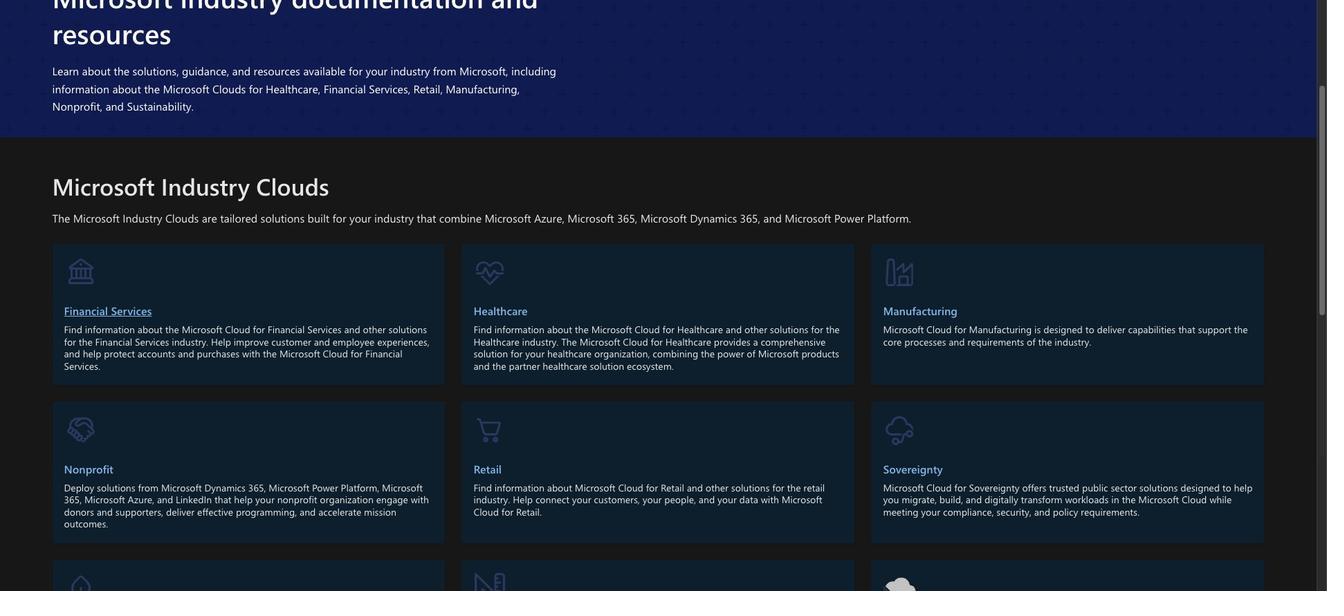Task type: locate. For each thing, give the bounding box(es) containing it.
solutions
[[261, 211, 305, 226], [389, 323, 427, 337], [770, 323, 809, 337], [97, 482, 136, 495], [732, 482, 770, 495], [1140, 482, 1179, 495]]

requirements
[[968, 336, 1025, 349]]

designed inside manufacturing microsoft cloud for manufacturing is designed to deliver capabilities that support the core processes and requirements of the industry.
[[1044, 323, 1083, 337]]

of
[[1027, 336, 1036, 349], [747, 348, 756, 361]]

combine
[[439, 211, 482, 226]]

industry. left retail.
[[474, 494, 510, 507]]

0 horizontal spatial retail
[[474, 462, 502, 477]]

about
[[82, 64, 111, 78], [112, 81, 141, 96], [138, 323, 163, 337], [547, 323, 573, 337], [547, 482, 573, 495]]

information
[[52, 81, 109, 96], [85, 323, 135, 337], [495, 323, 545, 337], [495, 482, 545, 495]]

information up protect
[[85, 323, 135, 337]]

industry
[[161, 170, 250, 202], [123, 211, 162, 226]]

nonprofit
[[277, 494, 317, 507]]

0 horizontal spatial sovereignty
[[884, 462, 943, 477]]

1 horizontal spatial of
[[1027, 336, 1036, 349]]

industry. inside manufacturing microsoft cloud for manufacturing is designed to deliver capabilities that support the core processes and requirements of the industry.
[[1055, 336, 1092, 349]]

0 vertical spatial manufacturing
[[884, 304, 958, 319]]

with right 'purchases'
[[242, 348, 260, 361]]

dynamics
[[690, 211, 737, 226], [205, 482, 246, 495]]

help left the connect
[[513, 494, 533, 507]]

resources up healthcare,
[[254, 64, 300, 78]]

clouds up built
[[256, 170, 329, 202]]

industry. down the manufacturing link
[[1055, 336, 1092, 349]]

0 vertical spatial clouds
[[213, 81, 246, 96]]

help inside sovereignty microsoft cloud for sovereignty offers trusted public sector solutions designed to help you migrate, build, and digitally transform workloads in the microsoft cloud while meeting your compliance, security, and policy requirements.
[[1235, 482, 1253, 495]]

other
[[363, 323, 386, 337], [745, 323, 768, 337], [706, 482, 729, 495]]

for inside manufacturing microsoft cloud for manufacturing is designed to deliver capabilities that support the core processes and requirements of the industry.
[[955, 323, 967, 337]]

0 horizontal spatial azure,
[[128, 494, 154, 507]]

in
[[1112, 494, 1120, 507]]

0 horizontal spatial deliver
[[166, 506, 195, 519]]

0 vertical spatial to
[[1086, 323, 1095, 337]]

retail
[[804, 482, 825, 495]]

financial
[[324, 81, 366, 96], [64, 304, 108, 319], [268, 323, 305, 337], [95, 336, 132, 349], [366, 348, 403, 361]]

about inside financial services find information about the microsoft cloud for financial services and other solutions for the financial services industry. help improve customer and employee experiences, and help protect accounts and purchases with the microsoft cloud for financial services.
[[138, 323, 163, 337]]

solution
[[474, 348, 508, 361], [590, 360, 625, 373]]

1 horizontal spatial clouds
[[213, 81, 246, 96]]

information up 'nonprofit,'
[[52, 81, 109, 96]]

sovereignty
[[884, 462, 943, 477], [970, 482, 1020, 495]]

microsoft inside 'learn about the solutions, guidance, and resources available for your industry from microsoft, including information about the microsoft clouds for healthcare, financial services, retail, manufacturing, nonprofit, and sustainability.'
[[163, 81, 209, 96]]

provides
[[714, 336, 751, 349]]

help
[[211, 336, 231, 349], [513, 494, 533, 507]]

information inside financial services find information about the microsoft cloud for financial services and other solutions for the financial services industry. help improve customer and employee experiences, and help protect accounts and purchases with the microsoft cloud for financial services.
[[85, 323, 135, 337]]

the microsoft industry clouds are tailored solutions built for your industry that combine microsoft azure, microsoft 365, microsoft dynamics 365, and microsoft power platform.
[[52, 211, 912, 226]]

0 vertical spatial sovereignty
[[884, 462, 943, 477]]

with inside retail find information about microsoft cloud for retail and other solutions for the retail industry. help connect your customers, your people, and your data with microsoft cloud for retail.
[[761, 494, 779, 507]]

cloud inside manufacturing microsoft cloud for manufacturing is designed to deliver capabilities that support the core processes and requirements of the industry.
[[927, 323, 952, 337]]

find inside retail find information about microsoft cloud for retail and other solutions for the retail industry. help connect your customers, your people, and your data with microsoft cloud for retail.
[[474, 482, 492, 495]]

that left combine
[[417, 211, 436, 226]]

with right engage
[[411, 494, 429, 507]]

help right the while
[[1235, 482, 1253, 495]]

2 horizontal spatial with
[[761, 494, 779, 507]]

solutions inside financial services find information about the microsoft cloud for financial services and other solutions for the financial services industry. help improve customer and employee experiences, and help protect accounts and purchases with the microsoft cloud for financial services.
[[389, 323, 427, 337]]

help left protect
[[83, 348, 101, 361]]

0 horizontal spatial designed
[[1044, 323, 1083, 337]]

1 horizontal spatial help
[[513, 494, 533, 507]]

0 vertical spatial resources
[[52, 15, 171, 51]]

find inside healthcare find information about the microsoft cloud for healthcare and other solutions for the healthcare industry. the microsoft cloud for healthcare provides a comprehensive solution for your healthcare organization, combining the power of microsoft products and the partner healthcare solution ecosystem.
[[474, 323, 492, 337]]

1 vertical spatial dynamics
[[205, 482, 246, 495]]

2 vertical spatial industry
[[375, 211, 414, 226]]

to
[[1086, 323, 1095, 337], [1223, 482, 1232, 495]]

designed inside sovereignty microsoft cloud for sovereignty offers trusted public sector solutions designed to help you migrate, build, and digitally transform workloads in the microsoft cloud while meeting your compliance, security, and policy requirements.
[[1181, 482, 1220, 495]]

that inside the nonprofit deploy solutions from microsoft dynamics 365, microsoft power platform, microsoft 365, microsoft azure, and linkedin that help your nonprofit organization engage with donors and supporters, deliver effective programming, and accelerate mission outcomes.
[[215, 494, 232, 507]]

0 vertical spatial retail
[[474, 462, 502, 477]]

1 horizontal spatial azure,
[[534, 211, 565, 226]]

healthcare
[[474, 304, 528, 319], [678, 323, 723, 337], [474, 336, 520, 349], [666, 336, 712, 349]]

your
[[366, 64, 388, 78], [350, 211, 372, 226], [526, 348, 545, 361], [255, 494, 275, 507], [572, 494, 592, 507], [643, 494, 662, 507], [718, 494, 737, 507], [922, 506, 941, 519]]

find for healthcare
[[474, 323, 492, 337]]

0 horizontal spatial resources
[[52, 15, 171, 51]]

improve
[[234, 336, 269, 349]]

resources inside microsoft industry documentation and resources
[[52, 15, 171, 51]]

that inside manufacturing microsoft cloud for manufacturing is designed to deliver capabilities that support the core processes and requirements of the industry.
[[1179, 323, 1196, 337]]

1 horizontal spatial power
[[835, 211, 865, 226]]

1 horizontal spatial to
[[1223, 482, 1232, 495]]

1 vertical spatial industry
[[391, 64, 430, 78]]

that left support
[[1179, 323, 1196, 337]]

0 horizontal spatial of
[[747, 348, 756, 361]]

power left platform.
[[835, 211, 865, 226]]

programming,
[[236, 506, 297, 519]]

1 vertical spatial clouds
[[256, 170, 329, 202]]

manufacturing link
[[884, 304, 1253, 319]]

0 horizontal spatial help
[[211, 336, 231, 349]]

industry down microsoft industry clouds
[[123, 211, 162, 226]]

1 vertical spatial deliver
[[166, 506, 195, 519]]

microsoft
[[52, 0, 173, 15], [163, 81, 209, 96], [52, 170, 155, 202], [73, 211, 120, 226], [485, 211, 531, 226], [568, 211, 614, 226], [641, 211, 687, 226], [785, 211, 832, 226], [182, 323, 223, 337], [592, 323, 632, 337], [884, 323, 924, 337], [580, 336, 621, 349], [280, 348, 320, 361], [759, 348, 799, 361], [161, 482, 202, 495], [269, 482, 310, 495], [382, 482, 423, 495], [575, 482, 616, 495], [884, 482, 924, 495], [84, 494, 125, 507], [782, 494, 823, 507], [1139, 494, 1180, 507]]

0 vertical spatial from
[[433, 64, 457, 78]]

2 horizontal spatial other
[[745, 323, 768, 337]]

of right power
[[747, 348, 756, 361]]

0 horizontal spatial other
[[363, 323, 386, 337]]

0 horizontal spatial with
[[242, 348, 260, 361]]

from up the supporters,
[[138, 482, 159, 495]]

industry up are
[[161, 170, 250, 202]]

0 vertical spatial help
[[211, 336, 231, 349]]

0 vertical spatial dynamics
[[690, 211, 737, 226]]

with right data
[[761, 494, 779, 507]]

1 vertical spatial azure,
[[128, 494, 154, 507]]

from up retail,
[[433, 64, 457, 78]]

1 vertical spatial help
[[513, 494, 533, 507]]

retail
[[474, 462, 502, 477], [661, 482, 685, 495]]

cloud
[[225, 323, 250, 337], [635, 323, 660, 337], [927, 323, 952, 337], [623, 336, 648, 349], [323, 348, 348, 361], [619, 482, 644, 495], [927, 482, 952, 495], [1182, 494, 1208, 507], [474, 506, 499, 519]]

the inside sovereignty microsoft cloud for sovereignty offers trusted public sector solutions designed to help you migrate, build, and digitally transform workloads in the microsoft cloud while meeting your compliance, security, and policy requirements.
[[1123, 494, 1136, 507]]

linkedin
[[176, 494, 212, 507]]

is
[[1035, 323, 1042, 337]]

1 horizontal spatial designed
[[1181, 482, 1220, 495]]

1 horizontal spatial retail
[[661, 482, 685, 495]]

retail find information about microsoft cloud for retail and other solutions for the retail industry. help connect your customers, your people, and your data with microsoft cloud for retail.
[[474, 462, 825, 519]]

cloud left the while
[[1182, 494, 1208, 507]]

from inside the nonprofit deploy solutions from microsoft dynamics 365, microsoft power platform, microsoft 365, microsoft azure, and linkedin that help your nonprofit organization engage with donors and supporters, deliver effective programming, and accelerate mission outcomes.
[[138, 482, 159, 495]]

manufacturing left is
[[970, 323, 1032, 337]]

0 vertical spatial deliver
[[1098, 323, 1126, 337]]

1 horizontal spatial other
[[706, 482, 729, 495]]

cloud right core at the bottom of page
[[927, 323, 952, 337]]

industry for documentation
[[391, 64, 430, 78]]

documentation
[[292, 0, 484, 15]]

services
[[111, 304, 152, 319], [308, 323, 342, 337], [135, 336, 169, 349]]

help right 'effective'
[[234, 494, 253, 507]]

2 horizontal spatial that
[[1179, 323, 1196, 337]]

solutions down nonprofit
[[97, 482, 136, 495]]

0 horizontal spatial clouds
[[165, 211, 199, 226]]

of right requirements
[[1027, 336, 1036, 349]]

deliver
[[1098, 323, 1126, 337], [166, 506, 195, 519]]

industry up retail,
[[391, 64, 430, 78]]

1 horizontal spatial from
[[433, 64, 457, 78]]

cloud left retail.
[[474, 506, 499, 519]]

sovereignty up "security," at the right bottom of the page
[[970, 482, 1020, 495]]

0 horizontal spatial power
[[312, 482, 338, 495]]

cloud down financial services link
[[225, 323, 250, 337]]

2 horizontal spatial help
[[1235, 482, 1253, 495]]

azure, inside the nonprofit deploy solutions from microsoft dynamics 365, microsoft power platform, microsoft 365, microsoft azure, and linkedin that help your nonprofit organization engage with donors and supporters, deliver effective programming, and accelerate mission outcomes.
[[128, 494, 154, 507]]

industry. up partner
[[522, 336, 559, 349]]

power inside the nonprofit deploy solutions from microsoft dynamics 365, microsoft power platform, microsoft 365, microsoft azure, and linkedin that help your nonprofit organization engage with donors and supporters, deliver effective programming, and accelerate mission outcomes.
[[312, 482, 338, 495]]

effective
[[197, 506, 233, 519]]

microsoft industry clouds
[[52, 170, 329, 202]]

0 horizontal spatial that
[[215, 494, 232, 507]]

2 vertical spatial that
[[215, 494, 232, 507]]

manufacturing up processes
[[884, 304, 958, 319]]

the
[[114, 64, 130, 78], [144, 81, 160, 96], [165, 323, 179, 337], [575, 323, 589, 337], [826, 323, 840, 337], [1235, 323, 1249, 337], [79, 336, 93, 349], [1039, 336, 1053, 349], [263, 348, 277, 361], [701, 348, 715, 361], [493, 360, 506, 373], [788, 482, 801, 495], [1123, 494, 1136, 507]]

products
[[802, 348, 840, 361]]

about inside retail find information about microsoft cloud for retail and other solutions for the retail industry. help connect your customers, your people, and your data with microsoft cloud for retail.
[[547, 482, 573, 495]]

1 horizontal spatial dynamics
[[690, 211, 737, 226]]

solutions right "a"
[[770, 323, 809, 337]]

information up retail.
[[495, 482, 545, 495]]

information up partner
[[495, 323, 545, 337]]

find for retail
[[474, 482, 492, 495]]

power up accelerate
[[312, 482, 338, 495]]

microsoft inside manufacturing microsoft cloud for manufacturing is designed to deliver capabilities that support the core processes and requirements of the industry.
[[884, 323, 924, 337]]

solution left partner
[[474, 348, 508, 361]]

deliver left capabilities
[[1098, 323, 1126, 337]]

connect
[[536, 494, 570, 507]]

1 horizontal spatial sovereignty
[[970, 482, 1020, 495]]

industry inside 'learn about the solutions, guidance, and resources available for your industry from microsoft, including information about the microsoft clouds for healthcare, financial services, retail, manufacturing, nonprofit, and sustainability.'
[[391, 64, 430, 78]]

and
[[491, 0, 539, 15], [232, 64, 251, 78], [106, 99, 124, 114], [764, 211, 782, 226], [344, 323, 361, 337], [726, 323, 742, 337], [314, 336, 330, 349], [949, 336, 965, 349], [64, 348, 80, 361], [178, 348, 194, 361], [474, 360, 490, 373], [687, 482, 703, 495], [157, 494, 173, 507], [699, 494, 715, 507], [966, 494, 983, 507], [97, 506, 113, 519], [300, 506, 316, 519], [1035, 506, 1051, 519]]

0 horizontal spatial the
[[52, 211, 70, 226]]

1 horizontal spatial solution
[[590, 360, 625, 373]]

your inside 'learn about the solutions, guidance, and resources available for your industry from microsoft, including information about the microsoft clouds for healthcare, financial services, retail, manufacturing, nonprofit, and sustainability.'
[[366, 64, 388, 78]]

requirements.
[[1081, 506, 1140, 519]]

1 vertical spatial manufacturing
[[970, 323, 1032, 337]]

0 vertical spatial azure,
[[534, 211, 565, 226]]

other inside financial services find information about the microsoft cloud for financial services and other solutions for the financial services industry. help improve customer and employee experiences, and help protect accounts and purchases with the microsoft cloud for financial services.
[[363, 323, 386, 337]]

0 horizontal spatial solution
[[474, 348, 508, 361]]

healthcare
[[548, 348, 592, 361], [543, 360, 587, 373]]

help left improve
[[211, 336, 231, 349]]

1 vertical spatial from
[[138, 482, 159, 495]]

industry up guidance,
[[180, 0, 284, 15]]

sovereignty up migrate, in the right bottom of the page
[[884, 462, 943, 477]]

and inside manufacturing microsoft cloud for manufacturing is designed to deliver capabilities that support the core processes and requirements of the industry.
[[949, 336, 965, 349]]

resources
[[52, 15, 171, 51], [254, 64, 300, 78]]

cloud right customer
[[323, 348, 348, 361]]

of inside healthcare find information about the microsoft cloud for healthcare and other solutions for the healthcare industry. the microsoft cloud for healthcare provides a comprehensive solution for your healthcare organization, combining the power of microsoft products and the partner healthcare solution ecosystem.
[[747, 348, 756, 361]]

1 vertical spatial that
[[1179, 323, 1196, 337]]

0 horizontal spatial dynamics
[[205, 482, 246, 495]]

solutions right employee
[[389, 323, 427, 337]]

of inside manufacturing microsoft cloud for manufacturing is designed to deliver capabilities that support the core processes and requirements of the industry.
[[1027, 336, 1036, 349]]

with
[[242, 348, 260, 361], [411, 494, 429, 507], [761, 494, 779, 507]]

0 vertical spatial industry
[[180, 0, 284, 15]]

resources up the "solutions,"
[[52, 15, 171, 51]]

healthcare link
[[474, 304, 844, 319]]

deliver left 'effective'
[[166, 506, 195, 519]]

2 vertical spatial clouds
[[165, 211, 199, 226]]

1 horizontal spatial with
[[411, 494, 429, 507]]

1 horizontal spatial that
[[417, 211, 436, 226]]

financial services link
[[64, 304, 434, 319]]

1 vertical spatial to
[[1223, 482, 1232, 495]]

1 horizontal spatial resources
[[254, 64, 300, 78]]

services.
[[64, 360, 100, 373]]

solutions inside sovereignty microsoft cloud for sovereignty offers trusted public sector solutions designed to help you migrate, build, and digitally transform workloads in the microsoft cloud while meeting your compliance, security, and policy requirements.
[[1140, 482, 1179, 495]]

your inside healthcare find information about the microsoft cloud for healthcare and other solutions for the healthcare industry. the microsoft cloud for healthcare provides a comprehensive solution for your healthcare organization, combining the power of microsoft products and the partner healthcare solution ecosystem.
[[526, 348, 545, 361]]

support
[[1199, 323, 1232, 337]]

azure,
[[534, 211, 565, 226], [128, 494, 154, 507]]

1 vertical spatial sovereignty
[[970, 482, 1020, 495]]

clouds
[[213, 81, 246, 96], [256, 170, 329, 202], [165, 211, 199, 226]]

solutions right sector
[[1140, 482, 1179, 495]]

that right linkedin
[[215, 494, 232, 507]]

1 vertical spatial the
[[562, 336, 577, 349]]

industry. left improve
[[172, 336, 208, 349]]

1 horizontal spatial the
[[562, 336, 577, 349]]

0 horizontal spatial manufacturing
[[884, 304, 958, 319]]

solutions inside retail find information about microsoft cloud for retail and other solutions for the retail industry. help connect your customers, your people, and your data with microsoft cloud for retail.
[[732, 482, 770, 495]]

1 horizontal spatial deliver
[[1098, 323, 1126, 337]]

to inside sovereignty microsoft cloud for sovereignty offers trusted public sector solutions designed to help you migrate, build, and digitally transform workloads in the microsoft cloud while meeting your compliance, security, and policy requirements.
[[1223, 482, 1232, 495]]

0 vertical spatial industry
[[161, 170, 250, 202]]

financial inside 'learn about the solutions, guidance, and resources available for your industry from microsoft, including information about the microsoft clouds for healthcare, financial services, retail, manufacturing, nonprofit, and sustainability.'
[[324, 81, 366, 96]]

0 horizontal spatial to
[[1086, 323, 1095, 337]]

solution left ecosystem.
[[590, 360, 625, 373]]

0 horizontal spatial help
[[83, 348, 101, 361]]

solutions left retail
[[732, 482, 770, 495]]

purchases
[[197, 348, 240, 361]]

0 horizontal spatial from
[[138, 482, 159, 495]]

0 vertical spatial power
[[835, 211, 865, 226]]

platform.
[[868, 211, 912, 226]]

industry left combine
[[375, 211, 414, 226]]

help
[[83, 348, 101, 361], [1235, 482, 1253, 495], [234, 494, 253, 507]]

1 vertical spatial resources
[[254, 64, 300, 78]]

0 vertical spatial designed
[[1044, 323, 1083, 337]]

from inside 'learn about the solutions, guidance, and resources available for your industry from microsoft, including information about the microsoft clouds for healthcare, financial services, retail, manufacturing, nonprofit, and sustainability.'
[[433, 64, 457, 78]]

data
[[740, 494, 759, 507]]

cloud down retail link
[[619, 482, 644, 495]]

other inside healthcare find information about the microsoft cloud for healthcare and other solutions for the healthcare industry. the microsoft cloud for healthcare provides a comprehensive solution for your healthcare organization, combining the power of microsoft products and the partner healthcare solution ecosystem.
[[745, 323, 768, 337]]

1 vertical spatial power
[[312, 482, 338, 495]]

from
[[433, 64, 457, 78], [138, 482, 159, 495]]

that
[[417, 211, 436, 226], [1179, 323, 1196, 337], [215, 494, 232, 507]]

outcomes.
[[64, 518, 108, 531]]

tailored
[[220, 211, 258, 226]]

industry. inside retail find information about microsoft cloud for retail and other solutions for the retail industry. help connect your customers, your people, and your data with microsoft cloud for retail.
[[474, 494, 510, 507]]

1 vertical spatial designed
[[1181, 482, 1220, 495]]

the inside retail find information about microsoft cloud for retail and other solutions for the retail industry. help connect your customers, your people, and your data with microsoft cloud for retail.
[[788, 482, 801, 495]]

clouds down guidance,
[[213, 81, 246, 96]]

nonprofit link
[[64, 462, 434, 477]]

1 horizontal spatial help
[[234, 494, 253, 507]]

guidance,
[[182, 64, 229, 78]]

customer
[[272, 336, 311, 349]]

sovereignty link
[[884, 462, 1253, 477]]

clouds left are
[[165, 211, 199, 226]]



Task type: vqa. For each thing, say whether or not it's contained in the screenshot.
tailored
yes



Task type: describe. For each thing, give the bounding box(es) containing it.
the inside healthcare find information about the microsoft cloud for healthcare and other solutions for the healthcare industry. the microsoft cloud for healthcare provides a comprehensive solution for your healthcare organization, combining the power of microsoft products and the partner healthcare solution ecosystem.
[[562, 336, 577, 349]]

public
[[1083, 482, 1109, 495]]

with inside financial services find information about the microsoft cloud for financial services and other solutions for the financial services industry. help improve customer and employee experiences, and help protect accounts and purchases with the microsoft cloud for financial services.
[[242, 348, 260, 361]]

microsoft industry documentation and resources
[[52, 0, 539, 51]]

solutions,
[[133, 64, 179, 78]]

find inside financial services find information about the microsoft cloud for financial services and other solutions for the financial services industry. help improve customer and employee experiences, and help protect accounts and purchases with the microsoft cloud for financial services.
[[64, 323, 82, 337]]

1 vertical spatial industry
[[123, 211, 162, 226]]

a
[[754, 336, 759, 349]]

engage
[[376, 494, 408, 507]]

industry inside microsoft industry documentation and resources
[[180, 0, 284, 15]]

microsoft,
[[460, 64, 509, 78]]

information inside retail find information about microsoft cloud for retail and other solutions for the retail industry. help connect your customers, your people, and your data with microsoft cloud for retail.
[[495, 482, 545, 495]]

sovereignty microsoft cloud for sovereignty offers trusted public sector solutions designed to help you migrate, build, and digitally transform workloads in the microsoft cloud while meeting your compliance, security, and policy requirements.
[[884, 462, 1253, 519]]

build,
[[940, 494, 964, 507]]

core
[[884, 336, 902, 349]]

available
[[303, 64, 346, 78]]

learn
[[52, 64, 79, 78]]

nonprofit deploy solutions from microsoft dynamics 365, microsoft power platform, microsoft 365, microsoft azure, and linkedin that help your nonprofit organization engage with donors and supporters, deliver effective programming, and accelerate mission outcomes.
[[64, 462, 429, 531]]

people,
[[665, 494, 696, 507]]

including
[[512, 64, 557, 78]]

sector
[[1111, 482, 1137, 495]]

clouds inside 'learn about the solutions, guidance, and resources available for your industry from microsoft, including information about the microsoft clouds for healthcare, financial services, retail, manufacturing, nonprofit, and sustainability.'
[[213, 81, 246, 96]]

microsoft inside microsoft industry documentation and resources
[[52, 0, 173, 15]]

deliver inside manufacturing microsoft cloud for manufacturing is designed to deliver capabilities that support the core processes and requirements of the industry.
[[1098, 323, 1126, 337]]

manufacturing microsoft cloud for manufacturing is designed to deliver capabilities that support the core processes and requirements of the industry.
[[884, 304, 1249, 349]]

solutions inside the nonprofit deploy solutions from microsoft dynamics 365, microsoft power platform, microsoft 365, microsoft azure, and linkedin that help your nonprofit organization engage with donors and supporters, deliver effective programming, and accelerate mission outcomes.
[[97, 482, 136, 495]]

manufacturing,
[[446, 81, 520, 96]]

1 horizontal spatial manufacturing
[[970, 323, 1032, 337]]

learn about the solutions, guidance, and resources available for your industry from microsoft, including information about the microsoft clouds for healthcare, financial services, retail, manufacturing, nonprofit, and sustainability.
[[52, 64, 557, 114]]

migrate,
[[902, 494, 937, 507]]

capabilities
[[1129, 323, 1176, 337]]

deliver inside the nonprofit deploy solutions from microsoft dynamics 365, microsoft power platform, microsoft 365, microsoft azure, and linkedin that help your nonprofit organization engage with donors and supporters, deliver effective programming, and accelerate mission outcomes.
[[166, 506, 195, 519]]

nonprofit,
[[52, 99, 102, 114]]

solutions inside healthcare find information about the microsoft cloud for healthcare and other solutions for the healthcare industry. the microsoft cloud for healthcare provides a comprehensive solution for your healthcare organization, combining the power of microsoft products and the partner healthcare solution ecosystem.
[[770, 323, 809, 337]]

processes
[[905, 336, 947, 349]]

cloud down "healthcare" link
[[635, 323, 660, 337]]

your inside the nonprofit deploy solutions from microsoft dynamics 365, microsoft power platform, microsoft 365, microsoft azure, and linkedin that help your nonprofit organization engage with donors and supporters, deliver effective programming, and accelerate mission outcomes.
[[255, 494, 275, 507]]

you
[[884, 494, 900, 507]]

retail link
[[474, 462, 844, 477]]

help inside financial services find information about the microsoft cloud for financial services and other solutions for the financial services industry. help improve customer and employee experiences, and help protect accounts and purchases with the microsoft cloud for financial services.
[[211, 336, 231, 349]]

about inside healthcare find information about the microsoft cloud for healthcare and other solutions for the healthcare industry. the microsoft cloud for healthcare provides a comprehensive solution for your healthcare organization, combining the power of microsoft products and the partner healthcare solution ecosystem.
[[547, 323, 573, 337]]

protect
[[104, 348, 135, 361]]

partner
[[509, 360, 540, 373]]

retail.
[[516, 506, 542, 519]]

industry. inside financial services find information about the microsoft cloud for financial services and other solutions for the financial services industry. help improve customer and employee experiences, and help protect accounts and purchases with the microsoft cloud for financial services.
[[172, 336, 208, 349]]

other inside retail find information about microsoft cloud for retail and other solutions for the retail industry. help connect your customers, your people, and your data with microsoft cloud for retail.
[[706, 482, 729, 495]]

dynamics inside the nonprofit deploy solutions from microsoft dynamics 365, microsoft power platform, microsoft 365, microsoft azure, and linkedin that help your nonprofit organization engage with donors and supporters, deliver effective programming, and accelerate mission outcomes.
[[205, 482, 246, 495]]

accounts
[[138, 348, 176, 361]]

are
[[202, 211, 217, 226]]

offers
[[1023, 482, 1047, 495]]

information inside 'learn about the solutions, guidance, and resources available for your industry from microsoft, including information about the microsoft clouds for healthcare, financial services, retail, manufacturing, nonprofit, and sustainability.'
[[52, 81, 109, 96]]

power
[[718, 348, 745, 361]]

employee
[[333, 336, 375, 349]]

ecosystem.
[[627, 360, 674, 373]]

to inside manufacturing microsoft cloud for manufacturing is designed to deliver capabilities that support the core processes and requirements of the industry.
[[1086, 323, 1095, 337]]

trusted
[[1050, 482, 1080, 495]]

healthcare find information about the microsoft cloud for healthcare and other solutions for the healthcare industry. the microsoft cloud for healthcare provides a comprehensive solution for your healthcare organization, combining the power of microsoft products and the partner healthcare solution ecosystem.
[[474, 304, 840, 373]]

transform
[[1022, 494, 1063, 507]]

while
[[1210, 494, 1233, 507]]

resources inside 'learn about the solutions, guidance, and resources available for your industry from microsoft, including information about the microsoft clouds for healthcare, financial services, retail, manufacturing, nonprofit, and sustainability.'
[[254, 64, 300, 78]]

meeting
[[884, 506, 919, 519]]

nonprofit
[[64, 462, 113, 477]]

healthcare,
[[266, 81, 321, 96]]

organization
[[320, 494, 374, 507]]

help inside retail find information about microsoft cloud for retail and other solutions for the retail industry. help connect your customers, your people, and your data with microsoft cloud for retail.
[[513, 494, 533, 507]]

customers,
[[594, 494, 640, 507]]

help inside the nonprofit deploy solutions from microsoft dynamics 365, microsoft power platform, microsoft 365, microsoft azure, and linkedin that help your nonprofit organization engage with donors and supporters, deliver effective programming, and accelerate mission outcomes.
[[234, 494, 253, 507]]

1 vertical spatial retail
[[661, 482, 685, 495]]

financial services find information about the microsoft cloud for financial services and other solutions for the financial services industry. help improve customer and employee experiences, and help protect accounts and purchases with the microsoft cloud for financial services.
[[64, 304, 430, 373]]

industry. inside healthcare find information about the microsoft cloud for healthcare and other solutions for the healthcare industry. the microsoft cloud for healthcare provides a comprehensive solution for your healthcare organization, combining the power of microsoft products and the partner healthcare solution ecosystem.
[[522, 336, 559, 349]]

comprehensive
[[761, 336, 826, 349]]

combining
[[653, 348, 699, 361]]

with inside the nonprofit deploy solutions from microsoft dynamics 365, microsoft power platform, microsoft 365, microsoft azure, and linkedin that help your nonprofit organization engage with donors and supporters, deliver effective programming, and accelerate mission outcomes.
[[411, 494, 429, 507]]

cloud up ecosystem.
[[623, 336, 648, 349]]

compliance,
[[944, 506, 995, 519]]

services,
[[369, 81, 411, 96]]

workloads
[[1066, 494, 1109, 507]]

supporters,
[[115, 506, 163, 519]]

sustainability.
[[127, 99, 194, 114]]

help inside financial services find information about the microsoft cloud for financial services and other solutions for the financial services industry. help improve customer and employee experiences, and help protect accounts and purchases with the microsoft cloud for financial services.
[[83, 348, 101, 361]]

cloud up compliance,
[[927, 482, 952, 495]]

0 vertical spatial the
[[52, 211, 70, 226]]

security,
[[997, 506, 1032, 519]]

experiences,
[[377, 336, 430, 349]]

deploy
[[64, 482, 94, 495]]

mission
[[364, 506, 397, 519]]

policy
[[1054, 506, 1079, 519]]

organization,
[[595, 348, 650, 361]]

your inside sovereignty microsoft cloud for sovereignty offers trusted public sector solutions designed to help you migrate, build, and digitally transform workloads in the microsoft cloud while meeting your compliance, security, and policy requirements.
[[922, 506, 941, 519]]

0 vertical spatial that
[[417, 211, 436, 226]]

2 horizontal spatial clouds
[[256, 170, 329, 202]]

retail,
[[414, 81, 443, 96]]

accelerate
[[319, 506, 362, 519]]

digitally
[[985, 494, 1019, 507]]

platform,
[[341, 482, 380, 495]]

donors
[[64, 506, 94, 519]]

solutions left built
[[261, 211, 305, 226]]

information inside healthcare find information about the microsoft cloud for healthcare and other solutions for the healthcare industry. the microsoft cloud for healthcare provides a comprehensive solution for your healthcare organization, combining the power of microsoft products and the partner healthcare solution ecosystem.
[[495, 323, 545, 337]]

for inside sovereignty microsoft cloud for sovereignty offers trusted public sector solutions designed to help you migrate, build, and digitally transform workloads in the microsoft cloud while meeting your compliance, security, and policy requirements.
[[955, 482, 967, 495]]

industry for clouds
[[375, 211, 414, 226]]

and inside microsoft industry documentation and resources
[[491, 0, 539, 15]]

built
[[308, 211, 330, 226]]



